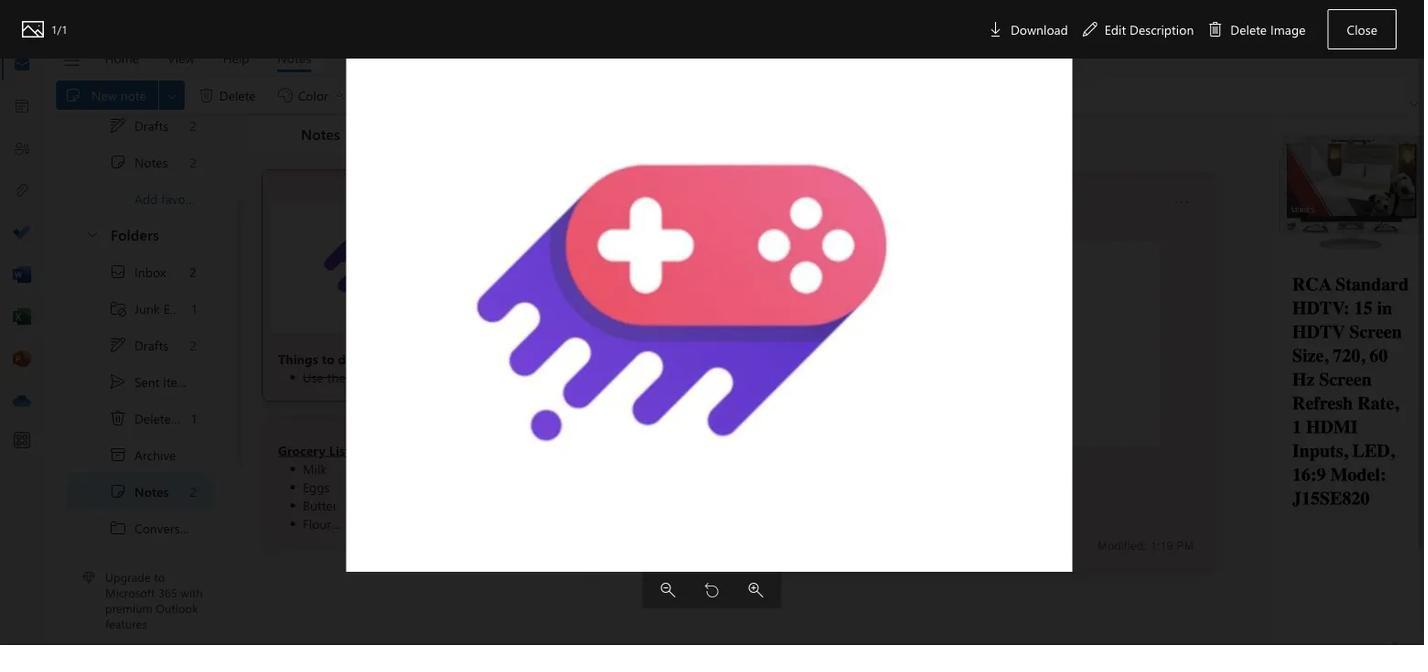 Task type: vqa. For each thing, say whether or not it's contained in the screenshot.
2nd  from the bottom
no



Task type: locate. For each thing, give the bounding box(es) containing it.
 down  at bottom left
[[109, 409, 127, 427]]

 up  at bottom left
[[109, 336, 127, 354]]

Editing note text field
[[695, 465, 1169, 522]]

image from laptop image
[[346, 36, 1073, 594]]

items inside  deleted items
[[182, 410, 213, 427]]

 for second  tree item from the top
[[109, 482, 127, 500]]

premium
[[105, 600, 153, 616]]

2 down edit group
[[190, 117, 197, 134]]

1 horizontal spatial pm
[[1177, 539, 1195, 552]]

1 horizontal spatial menu bar
[[1140, 188, 1196, 217]]

displaying image in full-screen. element
[[0, 0, 1425, 645]]

calendar image
[[13, 98, 31, 116]]

 inside edit group
[[197, 86, 216, 104]]

0 vertical spatial  tree item
[[67, 144, 214, 180]]

2  from the top
[[109, 336, 127, 354]]


[[109, 263, 127, 281]]

 edit description
[[1083, 21, 1194, 38]]

 notes up add favorite "tree item" in the top of the page
[[109, 153, 168, 171]]

2 for first  tree item from the top of the  application
[[190, 153, 197, 170]]

1  drafts from the top
[[109, 116, 168, 134]]

2 for  tree item on the top left
[[190, 263, 197, 280]]

 tree item up add
[[67, 144, 214, 180]]

1:19
[[1151, 539, 1174, 552]]

0 horizontal spatial pm
[[552, 426, 566, 437]]

items
[[163, 373, 194, 390], [182, 410, 213, 427]]

edit group
[[56, 77, 348, 113]]

 notes
[[109, 153, 168, 171], [109, 482, 169, 500]]

 down the home 'button' on the top left
[[109, 116, 127, 134]]

0 horizontal spatial delete
[[219, 86, 256, 103]]

outlook down create new folder
[[156, 600, 198, 616]]

0 vertical spatial items
[[163, 373, 194, 390]]

notes down notes button
[[301, 124, 340, 143]]

open note starting with: grocery list last edited: 1:14 pm. tree item
[[263, 415, 576, 547]]

to inside things to do use the notes
[[322, 350, 335, 367]]

5 2 from the top
[[190, 483, 197, 500]]

close button
[[1328, 9, 1397, 49]]

0 vertical spatial  drafts
[[109, 116, 168, 134]]

0 vertical spatial  tree item
[[67, 107, 214, 144]]

 down view button
[[197, 86, 216, 104]]

2 up "email"
[[190, 263, 197, 280]]

 drafts down the home 'button' on the top left
[[109, 116, 168, 134]]

 notes inside tree
[[109, 482, 169, 500]]

milk
[[303, 460, 327, 477]]

menu bar
[[1140, 188, 1196, 217], [643, 572, 782, 608]]

 notes for first  tree item from the top of the  application
[[109, 153, 168, 171]]

 archive
[[109, 446, 176, 464]]

delete down help button
[[219, 86, 256, 103]]

1 vertical spatial 
[[109, 336, 127, 354]]

0 vertical spatial pm
[[552, 426, 566, 437]]

0 vertical spatial outlook
[[51, 12, 105, 32]]

add favorite tree item
[[67, 180, 214, 217]]

 inside tree
[[109, 482, 127, 500]]

upgrade
[[105, 569, 151, 585]]

1 vertical spatial items
[[182, 410, 213, 427]]

 tree item
[[67, 107, 214, 144], [67, 327, 214, 363]]

1  notes from the top
[[109, 153, 168, 171]]

notes right "help"
[[277, 49, 312, 66]]

outlook up 
[[51, 12, 105, 32]]

delete for 
[[219, 86, 256, 103]]

 notes up  tree item
[[109, 482, 169, 500]]

2 drafts from the top
[[134, 336, 168, 353]]

0 horizontal spatial to
[[154, 569, 165, 585]]


[[197, 86, 216, 104], [109, 409, 127, 427]]

outlook inside upgrade to microsoft 365 with premium outlook features
[[156, 600, 198, 616]]

 notes for second  tree item from the top
[[109, 482, 169, 500]]

left-rail-appbar navigation
[[4, 44, 40, 423]]

2 2 from the top
[[190, 153, 197, 170]]

1 vertical spatial  notes
[[109, 482, 169, 500]]

4 2 from the top
[[190, 336, 197, 353]]


[[1083, 22, 1098, 37]]

items inside  sent items
[[163, 373, 194, 390]]

 up add favorite "tree item" in the top of the page
[[109, 153, 127, 171]]

microsoft
[[105, 584, 155, 600]]

0 vertical spatial drafts
[[134, 117, 168, 134]]


[[85, 226, 100, 241]]

0 vertical spatial 
[[109, 116, 127, 134]]

items right deleted
[[182, 410, 213, 427]]

0 horizontal spatial 
[[109, 409, 127, 427]]

1:14
[[532, 426, 550, 437]]

2  from the top
[[109, 482, 127, 500]]

 inside tree
[[109, 336, 127, 354]]

3 2 from the top
[[190, 263, 197, 280]]

 drafts
[[109, 116, 168, 134], [109, 336, 168, 354]]

notes
[[277, 49, 312, 66], [301, 124, 340, 143], [134, 153, 168, 170], [134, 483, 169, 500]]

to
[[322, 350, 335, 367], [154, 569, 165, 585]]

1 vertical spatial pm
[[1177, 539, 1195, 552]]

to for 365
[[154, 569, 165, 585]]

excel image
[[13, 308, 31, 327]]

0 horizontal spatial menu bar
[[643, 572, 782, 608]]

 inside  tree item
[[109, 409, 127, 427]]

1 vertical spatial  drafts
[[109, 336, 168, 354]]

notes
[[349, 368, 380, 385]]

this note contains one image. open note starting with: things to do last edited: 1:19 pm. tree item
[[263, 170, 576, 401]]

outlook banner
[[0, 0, 1425, 44]]

1 vertical spatial menu bar
[[643, 572, 782, 608]]

word image
[[13, 266, 31, 285]]

1 2 from the top
[[190, 117, 197, 134]]

notes button
[[264, 44, 325, 72]]

outlook
[[51, 12, 105, 32], [156, 600, 198, 616]]

tab list
[[91, 44, 325, 72]]

add
[[134, 190, 158, 207]]

2 inside  tree item
[[190, 263, 197, 280]]

delete inside the  delete
[[219, 86, 256, 103]]


[[109, 153, 127, 171], [109, 482, 127, 500]]

1 drafts from the top
[[134, 117, 168, 134]]

0 vertical spatial menu bar
[[1140, 188, 1196, 217]]

with
[[181, 584, 203, 600]]

1 horizontal spatial to
[[322, 350, 335, 367]]

 document
[[0, 0, 1425, 645]]

drafts
[[134, 117, 168, 134], [134, 336, 168, 353]]

 tree item down the home 'button' on the top left
[[67, 107, 214, 144]]

new
[[174, 556, 198, 573]]

deleted
[[134, 410, 178, 427]]

2 down "email"
[[190, 336, 197, 353]]

items for 
[[163, 373, 194, 390]]

pm right 1:14
[[552, 426, 566, 437]]

2 up  tree item
[[190, 483, 197, 500]]

delete
[[1231, 21, 1267, 38], [219, 86, 256, 103]]


[[1209, 22, 1224, 37]]

0 vertical spatial delete
[[1231, 21, 1267, 38]]


[[22, 18, 44, 40]]

1 horizontal spatial outlook
[[156, 600, 198, 616]]

365
[[158, 584, 177, 600]]

eggs
[[303, 478, 330, 495]]

0 vertical spatial  notes
[[109, 153, 168, 171]]


[[109, 116, 127, 134], [109, 336, 127, 354]]

menu bar containing 
[[643, 572, 782, 608]]

1 vertical spatial  tree item
[[67, 473, 214, 510]]

pm
[[552, 426, 566, 437], [1177, 539, 1195, 552]]

tree containing 
[[67, 253, 234, 583]]

 application
[[0, 0, 1425, 645]]

1  from the top
[[109, 116, 127, 134]]

tab list inside  application
[[91, 44, 325, 72]]

 deleted items
[[109, 409, 213, 427]]

 tree item down  archive on the left of page
[[67, 473, 214, 510]]

 button
[[76, 217, 107, 251]]

meet now
[[1087, 12, 1146, 29]]

 drafts down the  tree item
[[109, 336, 168, 354]]

2  notes from the top
[[109, 482, 169, 500]]

1 vertical spatial to
[[154, 569, 165, 585]]

 for first  tree item from the top of the  application
[[109, 153, 127, 171]]

delete right  at the top of the page
[[1231, 21, 1267, 38]]

tab list containing home
[[91, 44, 325, 72]]

0 vertical spatial 
[[197, 86, 216, 104]]

0 vertical spatial to
[[322, 350, 335, 367]]

1 vertical spatial outlook
[[156, 600, 198, 616]]

1 vertical spatial delete
[[219, 86, 256, 103]]

create
[[134, 556, 171, 573]]

1 inside  tree item
[[192, 410, 197, 427]]

create new folder tree item
[[67, 546, 234, 583]]

drafts up  sent items at the left
[[134, 336, 168, 353]]

1 vertical spatial  tree item
[[67, 327, 214, 363]]

2  drafts from the top
[[109, 336, 168, 354]]

1 vertical spatial 
[[109, 482, 127, 500]]

article
[[651, 237, 1213, 522]]

things
[[278, 350, 318, 367]]

meet
[[1087, 12, 1117, 29]]

 tree item up sent
[[67, 327, 214, 363]]

1
[[51, 22, 57, 37], [61, 22, 67, 37], [192, 300, 197, 317], [192, 410, 197, 427]]

 delete
[[197, 86, 256, 104]]

 delete image
[[1209, 21, 1306, 38]]

 button
[[742, 575, 771, 605]]

butter
[[303, 496, 337, 513]]

1 horizontal spatial delete
[[1231, 21, 1267, 38]]

view button
[[154, 44, 208, 72]]

inbox
[[134, 263, 166, 280]]

2  tree item from the top
[[67, 473, 214, 510]]

onedrive image
[[13, 393, 31, 411]]

archive
[[134, 446, 176, 463]]

edit note starting with things to do main content
[[651, 173, 1215, 568]]

pm right 1:19
[[1177, 539, 1195, 552]]


[[109, 299, 127, 317]]

items right sent
[[163, 373, 194, 390]]

modified : 1:19 pm
[[1098, 539, 1195, 552]]

now
[[1120, 12, 1146, 29]]

items for 
[[182, 410, 213, 427]]


[[1056, 15, 1071, 29]]

 for 2nd  tree item
[[109, 336, 127, 354]]

1  tree item from the top
[[67, 107, 214, 144]]

notes inside heading
[[301, 124, 340, 143]]

to inside upgrade to microsoft 365 with premium outlook features
[[154, 569, 165, 585]]

 button
[[654, 575, 683, 605]]

1 vertical spatial drafts
[[134, 336, 168, 353]]

1 horizontal spatial 
[[197, 86, 216, 104]]

 button
[[698, 575, 727, 605]]

2 for 2nd  tree item
[[190, 336, 197, 353]]

 down 
[[109, 482, 127, 500]]

0 vertical spatial 
[[109, 153, 127, 171]]

1 vertical spatial 
[[109, 409, 127, 427]]

2 up favorite
[[190, 153, 197, 170]]

tree
[[67, 253, 234, 583]]

help
[[223, 49, 249, 66]]

home button
[[91, 44, 153, 72]]

 drafts inside tree
[[109, 336, 168, 354]]

 tree item
[[67, 144, 214, 180], [67, 473, 214, 510]]

:
[[1144, 539, 1148, 552]]

delete inside displaying image in full-screen. element
[[1231, 21, 1267, 38]]

image from laptop,  image. image
[[704, 241, 1159, 446]]


[[661, 583, 676, 597]]

1  from the top
[[109, 153, 127, 171]]

to for use
[[322, 350, 335, 367]]

pm inside 1:14 pm grocery list milk eggs butter flour
[[552, 426, 566, 437]]

2
[[190, 117, 197, 134], [190, 153, 197, 170], [190, 263, 197, 280], [190, 336, 197, 353], [190, 483, 197, 500]]

drafts for 2nd  tree item
[[134, 336, 168, 353]]

drafts down edit group
[[134, 117, 168, 134]]

0 horizontal spatial outlook
[[51, 12, 105, 32]]

2 for second  tree item from the bottom of the  application
[[190, 117, 197, 134]]



Task type: describe. For each thing, give the bounding box(es) containing it.
add favorite
[[134, 190, 204, 207]]


[[63, 51, 82, 70]]

close
[[1347, 21, 1378, 38]]

 1 / 1
[[22, 18, 67, 40]]

junk
[[134, 300, 160, 317]]


[[705, 583, 720, 597]]


[[109, 372, 127, 391]]

download
[[1011, 21, 1068, 38]]

 sent items
[[109, 372, 194, 391]]

more apps image
[[13, 432, 31, 450]]

notes down archive
[[134, 483, 169, 500]]

 tree item
[[67, 436, 214, 473]]

features
[[105, 615, 147, 631]]

notes inside button
[[277, 49, 312, 66]]

 for second  tree item from the bottom of the  application
[[109, 116, 127, 134]]

sent
[[134, 373, 160, 390]]

1  tree item from the top
[[67, 144, 214, 180]]

favorite
[[161, 190, 204, 207]]

 tree item
[[67, 400, 214, 436]]

flour
[[303, 515, 331, 532]]

view
[[167, 49, 195, 66]]

1:14 pm grocery list milk eggs butter flour
[[278, 426, 566, 532]]

powerpoint image
[[13, 350, 31, 369]]

1 inside  junk email 1
[[192, 300, 197, 317]]

 tree item
[[67, 290, 214, 327]]

 button
[[54, 45, 91, 76]]

2 for second  tree item from the top
[[190, 483, 197, 500]]

folders
[[111, 224, 159, 244]]

 tree item
[[67, 363, 214, 400]]

things to do use the notes
[[278, 350, 380, 385]]

use
[[303, 368, 324, 385]]


[[749, 583, 764, 597]]

files image
[[13, 182, 31, 200]]

do
[[338, 350, 354, 367]]

upgrade to microsoft 365 with premium outlook features
[[105, 569, 203, 631]]

tree inside  application
[[67, 253, 234, 583]]

email
[[163, 300, 194, 317]]


[[109, 519, 127, 537]]

2  tree item from the top
[[67, 327, 214, 363]]

home
[[105, 49, 139, 66]]

to do image
[[13, 224, 31, 242]]

create new folder
[[134, 556, 234, 573]]

grocery
[[278, 441, 326, 458]]

help button
[[209, 44, 263, 72]]

 for  deleted items
[[109, 409, 127, 427]]

 tree item
[[67, 510, 214, 546]]


[[989, 22, 1004, 37]]

 download
[[989, 21, 1068, 38]]

people image
[[13, 140, 31, 158]]

edit
[[1105, 21, 1126, 38]]


[[109, 446, 127, 464]]

article inside 'edit note starting with things to do' main content
[[651, 237, 1213, 522]]

drafts for second  tree item from the bottom of the  application
[[134, 117, 168, 134]]

modified
[[1098, 539, 1144, 552]]

delete for 
[[1231, 21, 1267, 38]]

 dialog
[[0, 0, 1425, 645]]

 inbox
[[109, 263, 166, 281]]

notes up add
[[134, 153, 168, 170]]

 tree item
[[67, 253, 214, 290]]

list
[[329, 441, 350, 458]]

notes heading
[[277, 114, 372, 155]]

 junk email 1
[[109, 299, 197, 317]]

description
[[1130, 21, 1194, 38]]

 for  delete
[[197, 86, 216, 104]]

 drafts for 2nd  tree item
[[109, 336, 168, 354]]

outlook inside banner
[[51, 12, 105, 32]]

 drafts for second  tree item from the bottom of the  application
[[109, 116, 168, 134]]

the
[[327, 368, 346, 385]]

/
[[57, 22, 61, 37]]

outlook link
[[51, 0, 105, 44]]

pm inside 'edit note starting with things to do' main content
[[1177, 539, 1195, 552]]

menu bar inside 'edit note starting with things to do' main content
[[1140, 188, 1196, 217]]

premium features image
[[82, 571, 95, 584]]

folder
[[201, 556, 234, 573]]

mail image
[[13, 56, 31, 74]]

menu bar inside displaying image in full-screen. element
[[643, 572, 782, 608]]

image
[[1271, 21, 1306, 38]]

folders tree item
[[67, 217, 214, 253]]



